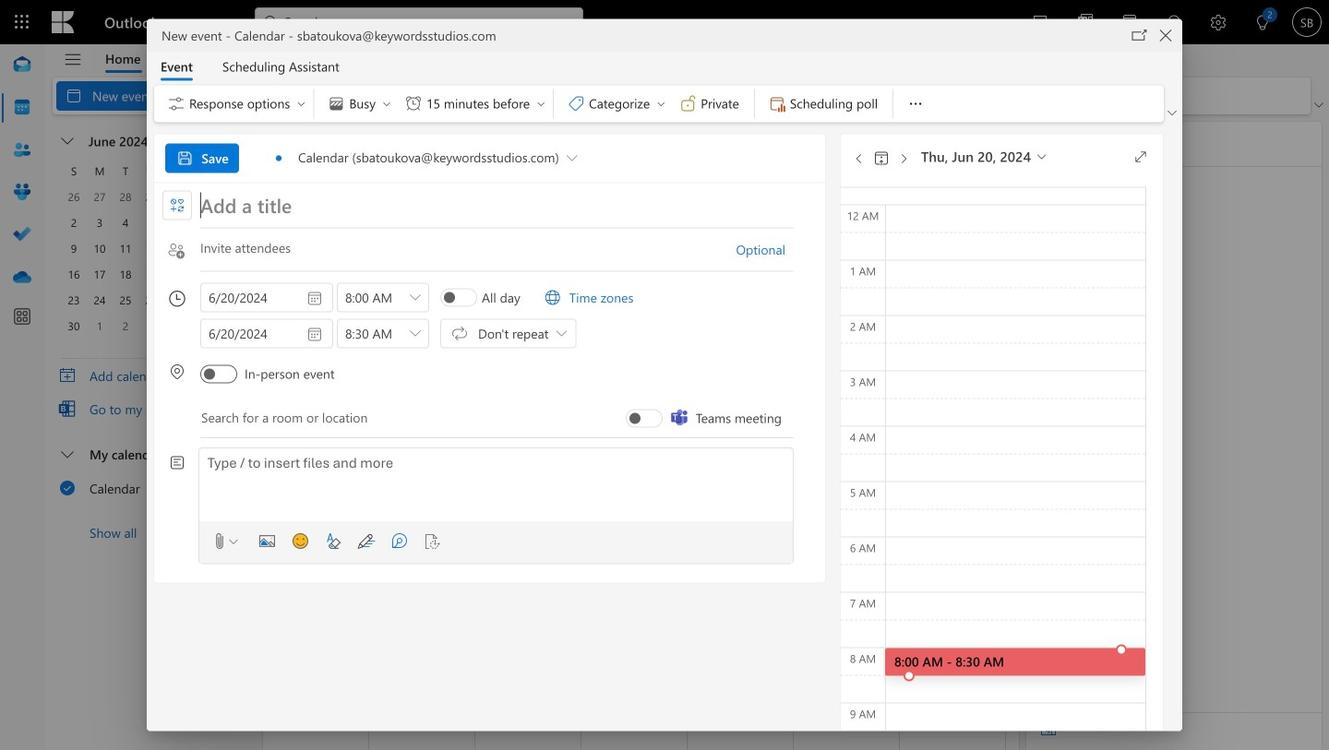 Task type: locate. For each thing, give the bounding box(es) containing it.
saturday element
[[216, 158, 242, 184]]

editor image
[[352, 527, 381, 557]]

agenda view section
[[1027, 122, 1322, 751]]

sunday element
[[61, 158, 87, 184]]

wednesday element
[[139, 158, 164, 184]]

2 cell from the top
[[164, 261, 190, 287]]

onedrive image
[[13, 269, 31, 287]]

cell
[[164, 235, 190, 261], [164, 261, 190, 287]]

application
[[0, 0, 1330, 751]]

Start time text field
[[338, 284, 405, 311]]

document
[[0, 0, 1330, 751]]

banner
[[0, 0, 1330, 44]]

share group
[[721, 78, 864, 111]]

insert emojis and gifs image
[[285, 527, 315, 557]]

tab list
[[91, 44, 266, 73], [147, 52, 355, 81]]

End date text field
[[201, 320, 332, 347]]

show formatting options image
[[319, 527, 348, 557]]

to do image
[[13, 226, 31, 245]]

tags group
[[558, 85, 751, 118]]

new group
[[56, 78, 625, 114]]

Add details for the event text field
[[200, 183, 794, 227]]

dialog
[[0, 0, 1330, 751]]

list box
[[45, 437, 256, 549]]

None field
[[263, 143, 585, 174]]

mail image
[[13, 56, 31, 75]]

End time text field
[[338, 320, 405, 347]]



Task type: vqa. For each thing, say whether or not it's contained in the screenshot.
Saturday element
yes



Task type: describe. For each thing, give the bounding box(es) containing it.
monday element
[[87, 158, 113, 184]]

tuesday element
[[113, 158, 139, 184]]

Add a description or attach documents, press Alt+F10 to exit text field
[[208, 454, 785, 521]]

calendar image
[[13, 99, 31, 117]]

insert loop component image
[[385, 527, 415, 557]]

organizational logo image
[[52, 11, 74, 33]]

friday element
[[190, 158, 216, 184]]

left-rail-appbar navigation
[[4, 44, 41, 299]]

1 cell from the top
[[164, 235, 190, 261]]

insert pictures inline image
[[252, 527, 282, 557]]

Invite attendees text field
[[200, 239, 724, 260]]

teams meeting image
[[630, 413, 641, 424]]

Repeat: field
[[473, 324, 575, 344]]

thursday element
[[164, 158, 190, 184]]

in-person event image
[[204, 369, 215, 380]]

people image
[[13, 141, 31, 160]]

options group
[[318, 85, 550, 118]]

Search for a room or location field
[[200, 402, 622, 431]]

Start date text field
[[201, 284, 332, 311]]

all day image
[[444, 292, 455, 303]]

groups image
[[13, 184, 31, 202]]



